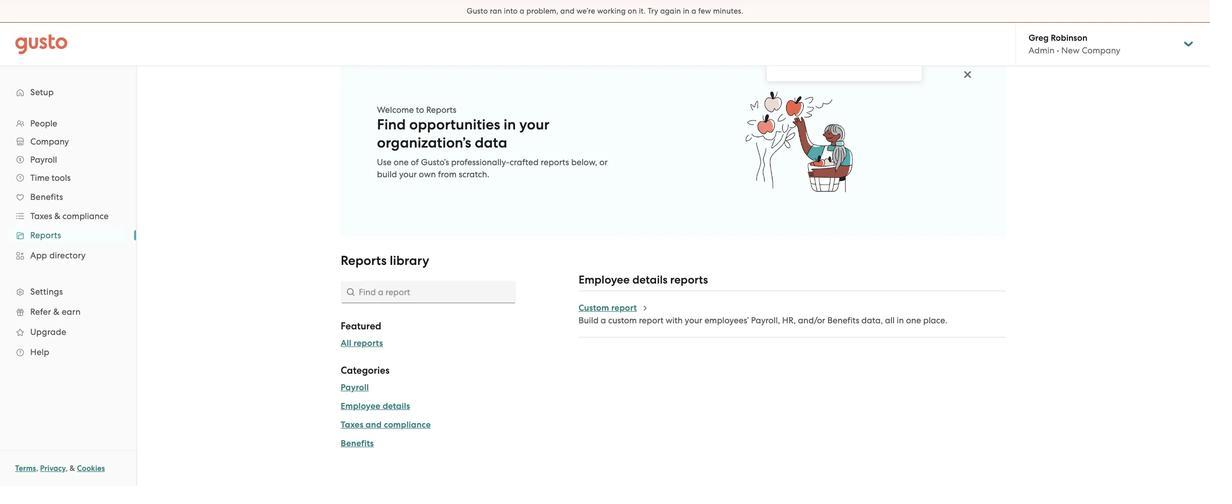 Task type: vqa. For each thing, say whether or not it's contained in the screenshot.
holiday
no



Task type: locate. For each thing, give the bounding box(es) containing it.
2 horizontal spatial a
[[692, 7, 696, 16]]

company button
[[10, 133, 126, 151]]

0 vertical spatial your
[[519, 116, 550, 134]]

0 vertical spatial details
[[632, 273, 668, 287]]

your right with
[[685, 316, 702, 326]]

compliance for taxes and compliance
[[384, 420, 431, 430]]

greg
[[1029, 33, 1049, 43]]

gusto ran into a problem, and we're working on it. try again in a few minutes.
[[467, 7, 743, 16]]

1 vertical spatial in
[[504, 116, 516, 134]]

in right 'again'
[[683, 7, 690, 16]]

reports
[[541, 157, 569, 167], [670, 273, 708, 287], [354, 338, 383, 349]]

data
[[475, 134, 507, 152]]

employee inside button
[[341, 401, 380, 412]]

0 horizontal spatial reports
[[30, 230, 61, 240]]

0 vertical spatial company
[[1082, 45, 1121, 55]]

0 vertical spatial reports
[[541, 157, 569, 167]]

details up custom report link
[[632, 273, 668, 287]]

your inside welcome to reports find opportunities in your organization's data
[[519, 116, 550, 134]]

and inside button
[[366, 420, 382, 430]]

in up "data"
[[504, 116, 516, 134]]

compliance inside dropdown button
[[63, 211, 109, 221]]

privacy link
[[40, 464, 66, 473]]

settings
[[30, 287, 63, 297]]

reports for reports
[[30, 230, 61, 240]]

a left few at the top
[[692, 7, 696, 16]]

2 vertical spatial benefits
[[341, 438, 374, 449]]

reports inside welcome to reports find opportunities in your organization's data
[[426, 105, 457, 115]]

reports link
[[10, 226, 126, 244]]

1 horizontal spatial your
[[519, 116, 550, 134]]

1 horizontal spatial in
[[683, 7, 690, 16]]

details inside employee details button
[[383, 401, 410, 412]]

1 vertical spatial reports
[[30, 230, 61, 240]]

0 horizontal spatial details
[[383, 401, 410, 412]]

details for employee details
[[383, 401, 410, 412]]

1 horizontal spatial employee
[[579, 273, 630, 287]]

0 horizontal spatial in
[[504, 116, 516, 134]]

compliance inside button
[[384, 420, 431, 430]]

categories
[[341, 365, 390, 377]]

custom report
[[579, 303, 637, 314]]

0 horizontal spatial benefits
[[30, 192, 63, 202]]

and down employee details button
[[366, 420, 382, 430]]

data,
[[862, 316, 883, 326]]

0 vertical spatial report
[[611, 303, 637, 314]]

1 vertical spatial reports
[[670, 273, 708, 287]]

0 horizontal spatial your
[[399, 169, 417, 179]]

company
[[1082, 45, 1121, 55], [30, 137, 69, 147]]

scratch.
[[459, 169, 489, 179]]

& down benefits link
[[54, 211, 60, 221]]

taxes for taxes and compliance
[[341, 420, 363, 430]]

1 horizontal spatial payroll
[[341, 383, 369, 393]]

reports up app
[[30, 230, 61, 240]]

to
[[416, 105, 424, 115]]

1 vertical spatial details
[[383, 401, 410, 412]]

& for earn
[[53, 307, 60, 317]]

0 horizontal spatial compliance
[[63, 211, 109, 221]]

company right new
[[1082, 45, 1121, 55]]

2 horizontal spatial reports
[[670, 273, 708, 287]]

,
[[36, 464, 38, 473], [66, 464, 68, 473]]

0 vertical spatial one
[[394, 157, 409, 167]]

benefits link
[[10, 188, 126, 206]]

reports left library
[[341, 253, 387, 269]]

compliance up reports 'link'
[[63, 211, 109, 221]]

& left cookies button
[[70, 464, 75, 473]]

details
[[632, 273, 668, 287], [383, 401, 410, 412]]

library
[[390, 253, 429, 269]]

a down custom report
[[601, 316, 606, 326]]

taxes and compliance
[[341, 420, 431, 430]]

your up crafted
[[519, 116, 550, 134]]

benefits down taxes and compliance button
[[341, 438, 374, 449]]

taxes and compliance button
[[341, 419, 431, 431]]

2 vertical spatial reports
[[354, 338, 383, 349]]

payroll inside dropdown button
[[30, 155, 57, 165]]

1 vertical spatial company
[[30, 137, 69, 147]]

taxes down benefits link
[[30, 211, 52, 221]]

payroll down categories
[[341, 383, 369, 393]]

0 vertical spatial taxes
[[30, 211, 52, 221]]

reports up the opportunities on the left of the page
[[426, 105, 457, 115]]

0 horizontal spatial taxes
[[30, 211, 52, 221]]

1 vertical spatial one
[[906, 316, 921, 326]]

crafted
[[510, 157, 539, 167]]

employee down payroll button
[[341, 401, 380, 412]]

1 vertical spatial &
[[53, 307, 60, 317]]

1 horizontal spatial reports
[[541, 157, 569, 167]]

payroll,
[[751, 316, 780, 326]]

2 vertical spatial reports
[[341, 253, 387, 269]]

benefits
[[30, 192, 63, 202], [827, 316, 859, 326], [341, 438, 374, 449]]

organization's
[[377, 134, 471, 152]]

reports inside 'link'
[[30, 230, 61, 240]]

all reports
[[341, 338, 383, 349]]

employee up custom report
[[579, 273, 630, 287]]

taxes inside button
[[341, 420, 363, 430]]

taxes
[[30, 211, 52, 221], [341, 420, 363, 430]]

1 horizontal spatial report
[[639, 316, 664, 326]]

0 horizontal spatial payroll
[[30, 155, 57, 165]]

0 horizontal spatial one
[[394, 157, 409, 167]]

gusto
[[467, 7, 488, 16]]

new
[[1061, 45, 1080, 55]]

reports up with
[[670, 273, 708, 287]]

0 vertical spatial reports
[[426, 105, 457, 115]]

time tools
[[30, 173, 71, 183]]

company down people
[[30, 137, 69, 147]]

few
[[698, 7, 711, 16]]

upgrade
[[30, 327, 66, 337]]

0 vertical spatial &
[[54, 211, 60, 221]]

with
[[666, 316, 683, 326]]

benefits left data,
[[827, 316, 859, 326]]

list
[[0, 114, 136, 362]]

own
[[419, 169, 436, 179]]

1 horizontal spatial ,
[[66, 464, 68, 473]]

1 vertical spatial your
[[399, 169, 417, 179]]

again
[[660, 7, 681, 16]]

Report Search bar field
[[341, 281, 516, 303]]

1 vertical spatial and
[[366, 420, 382, 430]]

custom report link
[[579, 303, 649, 314]]

0 vertical spatial benefits
[[30, 192, 63, 202]]

2 horizontal spatial reports
[[426, 105, 457, 115]]

1 horizontal spatial reports
[[341, 253, 387, 269]]

1 vertical spatial compliance
[[384, 420, 431, 430]]

report left with
[[639, 316, 664, 326]]

1 horizontal spatial company
[[1082, 45, 1121, 55]]

&
[[54, 211, 60, 221], [53, 307, 60, 317], [70, 464, 75, 473]]

company inside dropdown button
[[30, 137, 69, 147]]

0 vertical spatial employee
[[579, 273, 630, 287]]

1 horizontal spatial a
[[601, 316, 606, 326]]

0 horizontal spatial employee
[[341, 401, 380, 412]]

& left earn
[[53, 307, 60, 317]]

find
[[377, 116, 406, 134]]

2 horizontal spatial in
[[897, 316, 904, 326]]

one
[[394, 157, 409, 167], [906, 316, 921, 326]]

0 horizontal spatial reports
[[354, 338, 383, 349]]

1 vertical spatial employee
[[341, 401, 380, 412]]

0 horizontal spatial report
[[611, 303, 637, 314]]

featured
[[341, 321, 381, 332]]

& inside dropdown button
[[54, 211, 60, 221]]

2 , from the left
[[66, 464, 68, 473]]

settings link
[[10, 283, 126, 301]]

0 vertical spatial and
[[560, 7, 575, 16]]

one left the of
[[394, 157, 409, 167]]

1 vertical spatial benefits
[[827, 316, 859, 326]]

1 horizontal spatial and
[[560, 7, 575, 16]]

taxes inside dropdown button
[[30, 211, 52, 221]]

a right into
[[520, 7, 525, 16]]

welcome
[[377, 105, 414, 115]]

reports down featured
[[354, 338, 383, 349]]

& for compliance
[[54, 211, 60, 221]]

professionally-
[[451, 157, 510, 167]]

2 horizontal spatial your
[[685, 316, 702, 326]]

1 horizontal spatial one
[[906, 316, 921, 326]]

, left privacy
[[36, 464, 38, 473]]

reports left below,
[[541, 157, 569, 167]]

your down the of
[[399, 169, 417, 179]]

0 vertical spatial payroll
[[30, 155, 57, 165]]

reports
[[426, 105, 457, 115], [30, 230, 61, 240], [341, 253, 387, 269]]

details for employee details reports
[[632, 273, 668, 287]]

1 vertical spatial taxes
[[341, 420, 363, 430]]

0 horizontal spatial and
[[366, 420, 382, 430]]

, left cookies button
[[66, 464, 68, 473]]

employee details button
[[341, 401, 410, 413]]

and left "we're"
[[560, 7, 575, 16]]

and
[[560, 7, 575, 16], [366, 420, 382, 430]]

1 horizontal spatial compliance
[[384, 420, 431, 430]]

one left place.
[[906, 316, 921, 326]]

benefits down time tools
[[30, 192, 63, 202]]

1 horizontal spatial taxes
[[341, 420, 363, 430]]

taxes up "benefits" 'button'
[[341, 420, 363, 430]]

reports library
[[341, 253, 429, 269]]

employee for employee details
[[341, 401, 380, 412]]

in
[[683, 7, 690, 16], [504, 116, 516, 134], [897, 316, 904, 326]]

in right "all"
[[897, 316, 904, 326]]

compliance
[[63, 211, 109, 221], [384, 420, 431, 430]]

1 horizontal spatial benefits
[[341, 438, 374, 449]]

0 horizontal spatial company
[[30, 137, 69, 147]]

report up custom
[[611, 303, 637, 314]]

one inside the "use one of gusto's professionally-crafted reports below, or build your own from scratch."
[[394, 157, 409, 167]]

2 vertical spatial your
[[685, 316, 702, 326]]

in inside welcome to reports find opportunities in your organization's data
[[504, 116, 516, 134]]

2 horizontal spatial benefits
[[827, 316, 859, 326]]

1 horizontal spatial details
[[632, 273, 668, 287]]

custom
[[608, 316, 637, 326]]

•
[[1057, 45, 1059, 55]]

your
[[519, 116, 550, 134], [399, 169, 417, 179], [685, 316, 702, 326]]

employee details
[[341, 401, 410, 412]]

payroll up time
[[30, 155, 57, 165]]

2 vertical spatial in
[[897, 316, 904, 326]]

time
[[30, 173, 49, 183]]

0 vertical spatial in
[[683, 7, 690, 16]]

0 horizontal spatial a
[[520, 7, 525, 16]]

0 vertical spatial compliance
[[63, 211, 109, 221]]

1 vertical spatial report
[[639, 316, 664, 326]]

0 horizontal spatial ,
[[36, 464, 38, 473]]

build a custom report with your employees' payroll, hr, and/or benefits data, all in one place.
[[579, 316, 947, 326]]

compliance down employee details button
[[384, 420, 431, 430]]

build
[[579, 316, 599, 326]]

details up the taxes and compliance on the bottom of page
[[383, 401, 410, 412]]



Task type: describe. For each thing, give the bounding box(es) containing it.
employee details reports
[[579, 273, 708, 287]]

taxes & compliance button
[[10, 207, 126, 225]]

employee for employee details reports
[[579, 273, 630, 287]]

into
[[504, 7, 518, 16]]

taxes for taxes & compliance
[[30, 211, 52, 221]]

refer & earn link
[[10, 303, 126, 321]]

reports inside button
[[354, 338, 383, 349]]

payroll button
[[341, 382, 369, 394]]

people
[[30, 118, 57, 129]]

gusto navigation element
[[0, 66, 136, 379]]

all
[[885, 316, 895, 326]]

app directory link
[[10, 246, 126, 265]]

gusto's
[[421, 157, 449, 167]]

people button
[[10, 114, 126, 133]]

terms , privacy , & cookies
[[15, 464, 105, 473]]

working
[[597, 7, 626, 16]]

terms link
[[15, 464, 36, 473]]

help link
[[10, 343, 126, 361]]

terms
[[15, 464, 36, 473]]

from
[[438, 169, 457, 179]]

it.
[[639, 7, 646, 16]]

reports for reports library
[[341, 253, 387, 269]]

company inside greg robinson admin • new company
[[1082, 45, 1121, 55]]

cookies
[[77, 464, 105, 473]]

app directory
[[30, 250, 86, 261]]

tools
[[52, 173, 71, 183]]

1 , from the left
[[36, 464, 38, 473]]

taxes & compliance
[[30, 211, 109, 221]]

problem,
[[526, 7, 558, 16]]

use one of gusto's professionally-crafted reports below, or build your own from scratch.
[[377, 157, 608, 179]]

payroll button
[[10, 151, 126, 169]]

or
[[599, 157, 608, 167]]

all reports button
[[341, 338, 383, 350]]

greg robinson admin • new company
[[1029, 33, 1121, 55]]

refer
[[30, 307, 51, 317]]

setup link
[[10, 83, 126, 101]]

opportunities
[[409, 116, 500, 134]]

minutes.
[[713, 7, 743, 16]]

try
[[648, 7, 658, 16]]

benefits inside list
[[30, 192, 63, 202]]

benefits button
[[341, 438, 374, 450]]

robinson
[[1051, 33, 1088, 43]]

build
[[377, 169, 397, 179]]

refer & earn
[[30, 307, 81, 317]]

place.
[[923, 316, 947, 326]]

2 vertical spatial &
[[70, 464, 75, 473]]

reports inside the "use one of gusto's professionally-crafted reports below, or build your own from scratch."
[[541, 157, 569, 167]]

welcome to reports find opportunities in your organization's data
[[377, 105, 550, 152]]

admin
[[1029, 45, 1055, 55]]

compliance for taxes & compliance
[[63, 211, 109, 221]]

we're
[[577, 7, 595, 16]]

upgrade link
[[10, 323, 126, 341]]

employees'
[[705, 316, 749, 326]]

help
[[30, 347, 49, 357]]

your inside the "use one of gusto's professionally-crafted reports below, or build your own from scratch."
[[399, 169, 417, 179]]

of
[[411, 157, 419, 167]]

app
[[30, 250, 47, 261]]

cookies button
[[77, 463, 105, 475]]

use
[[377, 157, 392, 167]]

privacy
[[40, 464, 66, 473]]

and/or
[[798, 316, 825, 326]]

setup
[[30, 87, 54, 97]]

custom
[[579, 303, 609, 314]]

1 vertical spatial payroll
[[341, 383, 369, 393]]

all
[[341, 338, 351, 349]]

hr,
[[782, 316, 796, 326]]

on
[[628, 7, 637, 16]]

ran
[[490, 7, 502, 16]]

list containing people
[[0, 114, 136, 362]]

below,
[[571, 157, 597, 167]]

home image
[[15, 34, 68, 54]]

time tools button
[[10, 169, 126, 187]]

directory
[[49, 250, 86, 261]]

earn
[[62, 307, 81, 317]]



